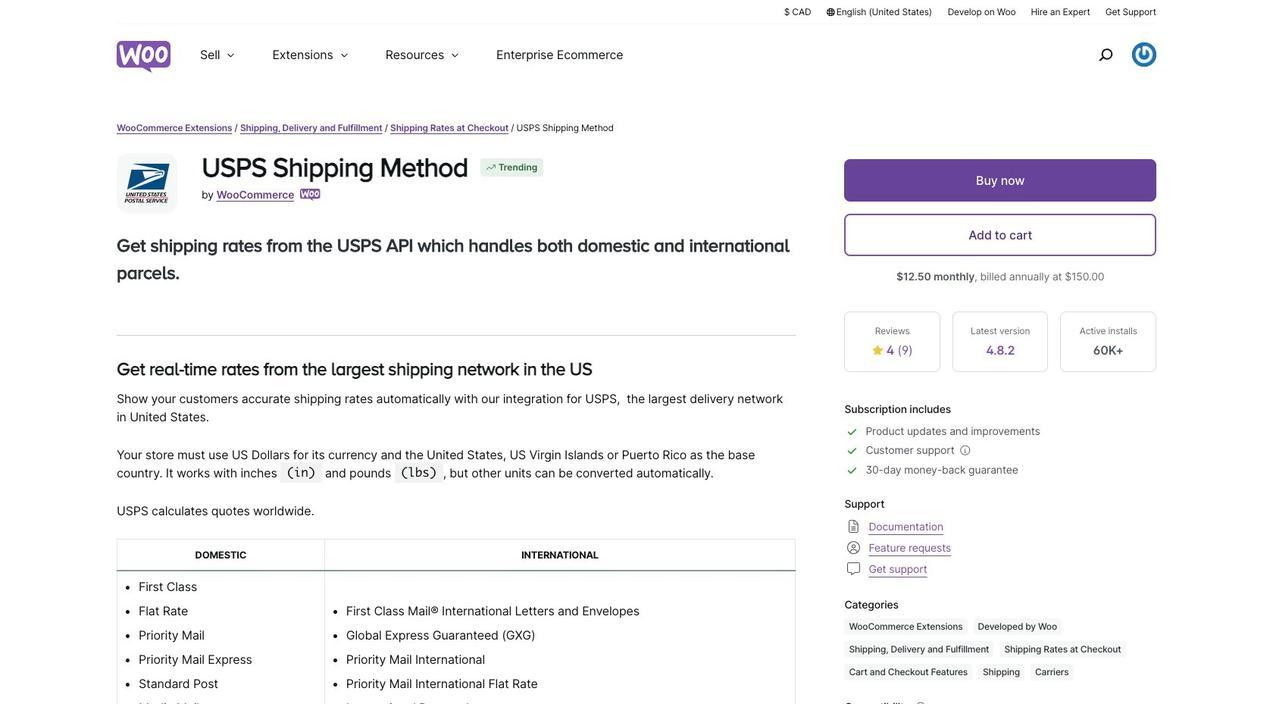 Task type: locate. For each thing, give the bounding box(es) containing it.
search image
[[1094, 42, 1118, 67]]

file lines image
[[845, 517, 863, 535]]

open account menu image
[[1132, 42, 1157, 67]]

breadcrumb element
[[117, 121, 1157, 135]]

circle user image
[[845, 538, 863, 557]]

product icon image
[[117, 153, 177, 214]]

service navigation menu element
[[1066, 30, 1157, 79]]

message image
[[845, 560, 863, 578]]



Task type: vqa. For each thing, say whether or not it's contained in the screenshot.
FILE LINES ICON
yes



Task type: describe. For each thing, give the bounding box(es) containing it.
circle info image
[[913, 700, 928, 704]]

arrow trend up image
[[485, 161, 497, 174]]

developed by woocommerce image
[[300, 189, 321, 201]]



